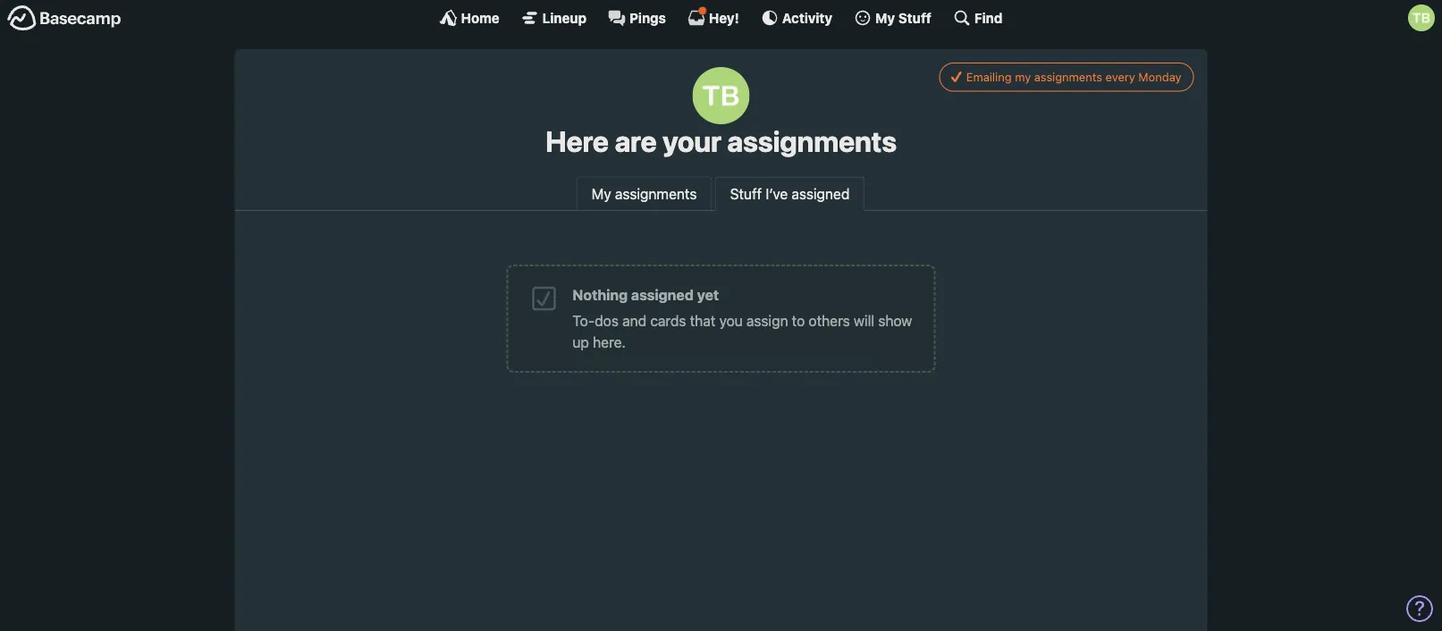 Task type: locate. For each thing, give the bounding box(es) containing it.
switch accounts image
[[7, 4, 122, 32]]

nothing
[[573, 287, 628, 304]]

assign
[[747, 313, 788, 330]]

dos
[[595, 313, 619, 330]]

will
[[854, 313, 875, 330]]

1 horizontal spatial assignments
[[727, 124, 897, 158]]

assignments
[[1035, 70, 1103, 84], [727, 124, 897, 158], [615, 185, 697, 202]]

my for my stuff
[[876, 10, 895, 25]]

activity link
[[761, 9, 833, 27]]

1 horizontal spatial my
[[876, 10, 895, 25]]

my for my assignments
[[592, 185, 612, 202]]

to
[[792, 313, 805, 330]]

stuff left the find dropdown button
[[899, 10, 932, 25]]

0 vertical spatial assignments
[[1035, 70, 1103, 84]]

emailing my assignments every monday
[[967, 70, 1182, 84]]

pings
[[630, 10, 666, 25]]

my
[[1015, 70, 1031, 84]]

assigned inside nothing assigned yet to-dos and cards that you assign to others will show up here.
[[631, 287, 694, 304]]

home link
[[440, 9, 500, 27]]

find button
[[953, 9, 1003, 27]]

stuff
[[899, 10, 932, 25], [730, 185, 762, 202]]

find
[[975, 10, 1003, 25]]

emailing my assignments every monday button
[[940, 63, 1194, 92]]

stuff inside my stuff "popup button"
[[899, 10, 932, 25]]

0 horizontal spatial assigned
[[631, 287, 694, 304]]

assignments down are
[[615, 185, 697, 202]]

assigned
[[792, 185, 850, 202], [631, 287, 694, 304]]

1 horizontal spatial assigned
[[792, 185, 850, 202]]

0 vertical spatial my
[[876, 10, 895, 25]]

1 vertical spatial my
[[592, 185, 612, 202]]

my stuff button
[[854, 9, 932, 27]]

assignments right "my"
[[1035, 70, 1103, 84]]

0 horizontal spatial stuff
[[730, 185, 762, 202]]

yet
[[697, 287, 719, 304]]

are
[[615, 124, 657, 158]]

pings button
[[608, 9, 666, 27]]

0 horizontal spatial my
[[592, 185, 612, 202]]

my
[[876, 10, 895, 25], [592, 185, 612, 202]]

0 vertical spatial stuff
[[899, 10, 932, 25]]

assignments up stuff i've assigned
[[727, 124, 897, 158]]

1 horizontal spatial stuff
[[899, 10, 932, 25]]

others
[[809, 313, 850, 330]]

my inside "popup button"
[[876, 10, 895, 25]]

assigned right "i've"
[[792, 185, 850, 202]]

2 vertical spatial assignments
[[615, 185, 697, 202]]

1 vertical spatial assignments
[[727, 124, 897, 158]]

and
[[623, 313, 647, 330]]

emailing
[[967, 70, 1012, 84]]

my stuff
[[876, 10, 932, 25]]

my down "here"
[[592, 185, 612, 202]]

assigned up the cards
[[631, 287, 694, 304]]

my right activity
[[876, 10, 895, 25]]

tim burton image
[[693, 67, 750, 124]]

1 vertical spatial stuff
[[730, 185, 762, 202]]

to-
[[573, 313, 595, 330]]

2 horizontal spatial assignments
[[1035, 70, 1103, 84]]

tim burton image
[[1409, 4, 1436, 31]]

1 vertical spatial assigned
[[631, 287, 694, 304]]

stuff left "i've"
[[730, 185, 762, 202]]

0 vertical spatial assigned
[[792, 185, 850, 202]]

stuff i've assigned link
[[715, 177, 865, 212]]



Task type: vqa. For each thing, say whether or not it's contained in the screenshot.
Set
no



Task type: describe. For each thing, give the bounding box(es) containing it.
every
[[1106, 70, 1136, 84]]

nothing assigned yet to-dos and cards that you assign to others will show up here.
[[573, 287, 913, 351]]

here
[[546, 124, 609, 158]]

cards
[[650, 313, 687, 330]]

main element
[[0, 0, 1443, 35]]

hey!
[[709, 10, 740, 25]]

here are your assignments
[[546, 124, 897, 158]]

home
[[461, 10, 500, 25]]

your
[[663, 124, 722, 158]]

assignments inside button
[[1035, 70, 1103, 84]]

i've
[[766, 185, 788, 202]]

up
[[573, 334, 589, 351]]

lineup
[[543, 10, 587, 25]]

show
[[879, 313, 913, 330]]

stuff i've assigned
[[730, 185, 850, 202]]

hey! button
[[688, 6, 740, 27]]

0 horizontal spatial assignments
[[615, 185, 697, 202]]

monday
[[1139, 70, 1182, 84]]

lineup link
[[521, 9, 587, 27]]

stuff inside stuff i've assigned link
[[730, 185, 762, 202]]

my assignments link
[[577, 177, 712, 210]]

activity
[[782, 10, 833, 25]]

my assignments
[[592, 185, 697, 202]]

assigned inside stuff i've assigned link
[[792, 185, 850, 202]]

you
[[720, 313, 743, 330]]

here.
[[593, 334, 626, 351]]

that
[[690, 313, 716, 330]]



